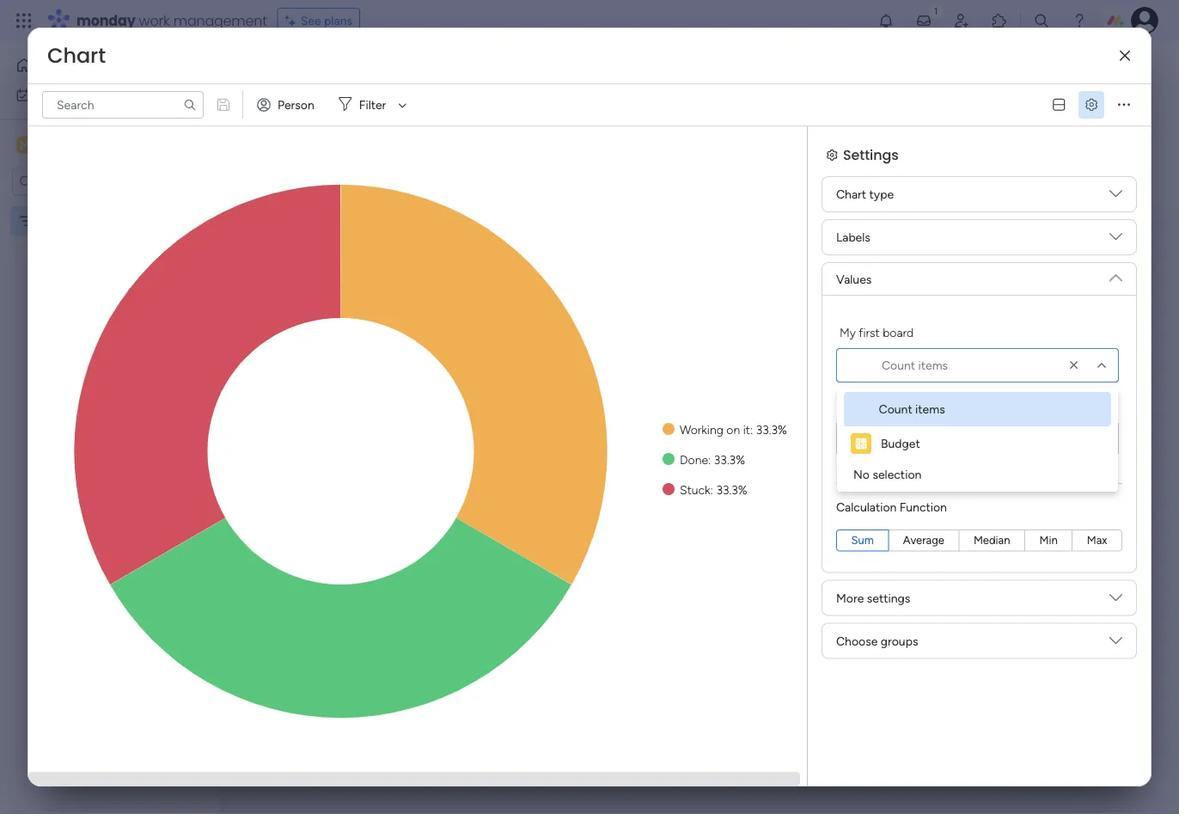 Task type: locate. For each thing, give the bounding box(es) containing it.
2 horizontal spatial chart
[[836, 187, 867, 202]]

sum
[[851, 533, 874, 547]]

dapulse x slim image
[[1120, 50, 1130, 62]]

count items up subitems of my first board
[[882, 358, 948, 373]]

0 vertical spatial items
[[919, 358, 948, 373]]

inbox image
[[916, 12, 933, 29]]

0 vertical spatial no selection
[[855, 431, 923, 446]]

1 vertical spatial first
[[927, 398, 948, 413]]

my down home
[[38, 88, 54, 102]]

: right "on"
[[750, 422, 753, 437]]

33.3% down done : 33.3%
[[716, 482, 748, 497]]

no selection
[[855, 431, 923, 446], [854, 467, 922, 482]]

first right of at the right of the page
[[927, 398, 948, 413]]

arrow down image
[[392, 95, 413, 115]]

workspace
[[73, 137, 141, 153]]

2 dapulse dropdown down arrow image from the top
[[1110, 265, 1123, 284]]

my first board group
[[836, 323, 1119, 383]]

0 vertical spatial count
[[882, 358, 916, 373]]

items right of at the right of the page
[[916, 402, 945, 417]]

0 vertical spatial selection
[[874, 431, 923, 446]]

person
[[278, 98, 314, 112]]

1 dapulse dropdown down arrow image from the top
[[1110, 187, 1123, 207]]

max
[[1087, 533, 1108, 547]]

dapulse dropdown down arrow image for choose groups
[[1110, 634, 1123, 653]]

0 vertical spatial work
[[139, 11, 170, 30]]

first down 'values'
[[859, 325, 880, 340]]

no up calculation
[[854, 467, 870, 482]]

1 vertical spatial dapulse dropdown down arrow image
[[1110, 265, 1123, 284]]

None search field
[[42, 91, 204, 119]]

0 horizontal spatial first
[[859, 325, 880, 340]]

work inside button
[[57, 88, 83, 102]]

v2 settings line image
[[1086, 99, 1098, 111]]

settings
[[843, 145, 899, 164]]

1 vertical spatial 33.3%
[[714, 452, 745, 467]]

1 horizontal spatial my
[[840, 325, 856, 340]]

0 vertical spatial first
[[859, 325, 880, 340]]

2 vertical spatial my
[[908, 398, 924, 413]]

no selection down of at the right of the page
[[855, 431, 923, 446]]

see plans button
[[277, 8, 360, 34]]

0 horizontal spatial work
[[57, 88, 83, 102]]

select product image
[[15, 12, 33, 29]]

work down home
[[57, 88, 83, 102]]

my inside my first board heading
[[840, 325, 856, 340]]

33.3% right it
[[756, 422, 787, 437]]

see
[[301, 13, 321, 28]]

chart up the my work
[[47, 41, 106, 70]]

1 horizontal spatial first
[[927, 398, 948, 413]]

:
[[750, 422, 753, 437], [708, 452, 711, 467], [711, 482, 713, 497]]

budget
[[881, 436, 920, 451]]

items up the subitems of my first board heading
[[919, 358, 948, 373]]

chart left v2 funnel image
[[283, 229, 327, 251]]

work
[[139, 11, 170, 30], [57, 88, 83, 102]]

project
[[295, 104, 334, 118]]

filter button
[[332, 91, 413, 119]]

1 vertical spatial :
[[708, 452, 711, 467]]

0 vertical spatial dapulse dropdown down arrow image
[[1110, 187, 1123, 207]]

my right of at the right of the page
[[908, 398, 924, 413]]

1 image
[[928, 1, 944, 20]]

notifications image
[[878, 12, 895, 29]]

workspace selection element
[[16, 135, 144, 157]]

values
[[836, 272, 872, 286]]

chart left type
[[836, 187, 867, 202]]

type
[[870, 187, 894, 202]]

1 dapulse dropdown down arrow image from the top
[[1110, 230, 1123, 250]]

1 horizontal spatial work
[[139, 11, 170, 30]]

33.3% for done : 33.3%
[[714, 452, 745, 467]]

2 vertical spatial :
[[711, 482, 713, 497]]

new
[[267, 104, 293, 118]]

Chart field
[[43, 41, 110, 70]]

v2 split view image
[[1053, 99, 1065, 111]]

2 dapulse dropdown down arrow image from the top
[[1110, 634, 1123, 653]]

count down my first board heading
[[882, 358, 916, 373]]

board up of at the right of the page
[[883, 325, 914, 340]]

labels
[[836, 230, 871, 245]]

filter
[[359, 98, 386, 112]]

2 vertical spatial dapulse dropdown down arrow image
[[1110, 591, 1123, 610]]

dapulse dropdown down arrow image
[[1110, 230, 1123, 250], [1110, 634, 1123, 653]]

0 vertical spatial my
[[38, 88, 54, 102]]

count items up budget at the right of page
[[879, 402, 945, 417]]

my inside the subitems of my first board heading
[[908, 398, 924, 413]]

0 horizontal spatial my
[[38, 88, 54, 102]]

0 vertical spatial no
[[855, 431, 871, 446]]

1 vertical spatial no selection
[[854, 467, 922, 482]]

0 vertical spatial board
[[883, 325, 914, 340]]

selection inside subitems of my first board group
[[874, 431, 923, 446]]

person button
[[250, 91, 325, 119]]

count inside my first board group
[[882, 358, 916, 373]]

home
[[40, 58, 72, 73]]

help image
[[1071, 12, 1088, 29]]

: up stuck : 33.3% at the bottom of the page
[[708, 452, 711, 467]]

0 vertical spatial dapulse dropdown down arrow image
[[1110, 230, 1123, 250]]

: down done : 33.3%
[[711, 482, 713, 497]]

board down my first board group
[[951, 398, 982, 413]]

2 horizontal spatial my
[[908, 398, 924, 413]]

add widget button
[[377, 97, 479, 125]]

work for my
[[57, 88, 83, 102]]

option
[[0, 205, 219, 209]]

1 vertical spatial board
[[951, 398, 982, 413]]

my inside button
[[38, 88, 54, 102]]

average
[[903, 533, 945, 547]]

selection
[[874, 431, 923, 446], [873, 467, 922, 482]]

more settings
[[836, 591, 911, 605]]

count items
[[882, 358, 948, 373], [879, 402, 945, 417]]

items
[[919, 358, 948, 373], [916, 402, 945, 417]]

on
[[727, 422, 740, 437]]

search image
[[183, 98, 197, 112]]

1 vertical spatial my
[[840, 325, 856, 340]]

1 horizontal spatial chart
[[283, 229, 327, 251]]

1 horizontal spatial board
[[951, 398, 982, 413]]

3 dapulse dropdown down arrow image from the top
[[1110, 591, 1123, 610]]

no down the subitems
[[855, 431, 871, 446]]

1 vertical spatial work
[[57, 88, 83, 102]]

selection down budget at the right of page
[[873, 467, 922, 482]]

chart main content
[[228, 205, 1179, 814]]

33.3%
[[756, 422, 787, 437], [714, 452, 745, 467], [716, 482, 748, 497]]

0 vertical spatial count items
[[882, 358, 948, 373]]

no
[[855, 431, 871, 446], [854, 467, 870, 482]]

board
[[883, 325, 914, 340], [951, 398, 982, 413]]

first inside heading
[[927, 398, 948, 413]]

my
[[38, 88, 54, 102], [840, 325, 856, 340], [908, 398, 924, 413]]

dapulse dropdown down arrow image
[[1110, 187, 1123, 207], [1110, 265, 1123, 284], [1110, 591, 1123, 610]]

working on it : 33.3%
[[680, 422, 787, 437]]

2 vertical spatial 33.3%
[[716, 482, 748, 497]]

subitems
[[840, 398, 890, 413]]

list box
[[0, 203, 219, 468]]

count
[[882, 358, 916, 373], [879, 402, 913, 417]]

my down 'values'
[[840, 325, 856, 340]]

subitems of my first board heading
[[840, 396, 982, 414]]

2 vertical spatial chart
[[283, 229, 327, 251]]

no selection up calculation function
[[854, 467, 922, 482]]

0 horizontal spatial board
[[883, 325, 914, 340]]

monday
[[77, 11, 135, 30]]

function
[[900, 499, 947, 514]]

work right monday
[[139, 11, 170, 30]]

items inside my first board group
[[919, 358, 948, 373]]

1 vertical spatial dapulse dropdown down arrow image
[[1110, 634, 1123, 653]]

33.3% for stuck : 33.3%
[[716, 482, 748, 497]]

add widget
[[409, 104, 472, 118]]

first inside heading
[[859, 325, 880, 340]]

selection down of at the right of the page
[[874, 431, 923, 446]]

more
[[836, 591, 864, 605]]

chart
[[47, 41, 106, 70], [836, 187, 867, 202], [283, 229, 327, 251]]

: for stuck : 33.3%
[[711, 482, 713, 497]]

first
[[859, 325, 880, 340], [927, 398, 948, 413]]

count items inside my first board group
[[882, 358, 948, 373]]

my for my first board
[[840, 325, 856, 340]]

stuck
[[680, 482, 711, 497]]

count up budget at the right of page
[[879, 402, 913, 417]]

0 horizontal spatial chart
[[47, 41, 106, 70]]

chart type
[[836, 187, 894, 202]]

33.3% down "on"
[[714, 452, 745, 467]]



Task type: describe. For each thing, give the bounding box(es) containing it.
main workspace
[[40, 137, 141, 153]]

done : 33.3%
[[680, 452, 745, 467]]

work for monday
[[139, 11, 170, 30]]

m
[[20, 138, 30, 152]]

my work button
[[10, 81, 185, 109]]

stuck : 33.3%
[[680, 482, 748, 497]]

subitems of my first board group
[[836, 396, 1119, 456]]

1 vertical spatial selection
[[873, 467, 922, 482]]

see plans
[[301, 13, 353, 28]]

median
[[974, 533, 1011, 547]]

1 vertical spatial chart
[[836, 187, 867, 202]]

my work
[[38, 88, 83, 102]]

management
[[173, 11, 267, 30]]

widget
[[434, 104, 472, 118]]

my first board
[[840, 325, 914, 340]]

v2 funnel image
[[343, 234, 355, 247]]

min
[[1040, 533, 1058, 547]]

home button
[[10, 52, 185, 79]]

0 vertical spatial chart
[[47, 41, 106, 70]]

0 vertical spatial :
[[750, 422, 753, 437]]

new project
[[267, 104, 334, 118]]

workspace image
[[16, 135, 34, 154]]

main
[[40, 137, 70, 153]]

calculation
[[836, 499, 897, 514]]

john smith image
[[1131, 7, 1159, 34]]

it
[[743, 422, 750, 437]]

groups
[[881, 634, 918, 648]]

choose
[[836, 634, 878, 648]]

my for my work
[[38, 88, 54, 102]]

Filter dashboard by text search field
[[42, 91, 204, 119]]

done
[[680, 452, 708, 467]]

dapulse dropdown down arrow image for values
[[1110, 265, 1123, 284]]

board inside heading
[[883, 325, 914, 340]]

working
[[680, 422, 724, 437]]

0 vertical spatial 33.3%
[[756, 422, 787, 437]]

1 vertical spatial no
[[854, 467, 870, 482]]

dapulse dropdown down arrow image for chart type
[[1110, 187, 1123, 207]]

settings
[[867, 591, 911, 605]]

calculation function
[[836, 499, 947, 514]]

chart inside main content
[[283, 229, 327, 251]]

monday work management
[[77, 11, 267, 30]]

dapulse dropdown down arrow image for labels
[[1110, 230, 1123, 250]]

board inside heading
[[951, 398, 982, 413]]

apps image
[[991, 12, 1008, 29]]

my first board heading
[[840, 323, 914, 341]]

new project button
[[260, 97, 341, 125]]

no selection inside subitems of my first board group
[[855, 431, 923, 446]]

subitems of my first board
[[840, 398, 982, 413]]

no inside subitems of my first board group
[[855, 431, 871, 446]]

: for done : 33.3%
[[708, 452, 711, 467]]

1 vertical spatial count
[[879, 402, 913, 417]]

dapulse dropdown down arrow image for more settings
[[1110, 591, 1123, 610]]

1 vertical spatial count items
[[879, 402, 945, 417]]

plans
[[324, 13, 353, 28]]

choose groups
[[836, 634, 918, 648]]

more dots image
[[1118, 99, 1130, 111]]

1 vertical spatial items
[[916, 402, 945, 417]]

add
[[409, 104, 431, 118]]

invite members image
[[953, 12, 971, 29]]

of
[[893, 398, 905, 413]]

search everything image
[[1033, 12, 1051, 29]]



Task type: vqa. For each thing, say whether or not it's contained in the screenshot.
(DAM)
no



